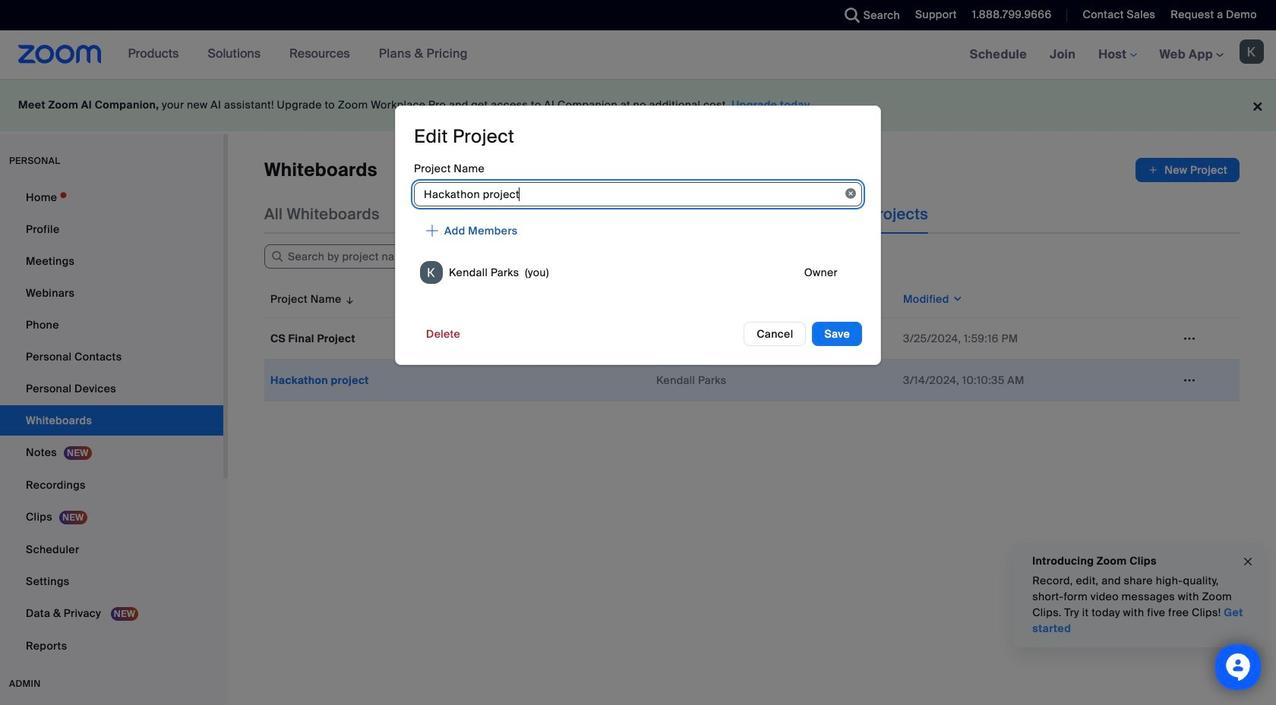 Task type: vqa. For each thing, say whether or not it's contained in the screenshot.
Kendall Parks avatar
yes



Task type: locate. For each thing, give the bounding box(es) containing it.
add image
[[1148, 163, 1159, 178]]

arrow down image
[[342, 290, 356, 309]]

product information navigation
[[117, 30, 479, 79]]

personal menu menu
[[0, 182, 223, 663]]

application
[[264, 281, 1240, 402]]

dialog
[[395, 106, 882, 366]]

banner
[[0, 30, 1277, 80]]

heading
[[414, 125, 515, 148]]

footer
[[0, 79, 1277, 131]]



Task type: describe. For each thing, give the bounding box(es) containing it.
edit project image
[[1178, 374, 1202, 388]]

edit project image
[[1178, 332, 1202, 346]]

tabs of all whiteboard page tab list
[[264, 195, 929, 234]]

kendall parks avatar image
[[420, 262, 443, 284]]

close image
[[1242, 554, 1255, 571]]

e.g. Happy Crew text field
[[414, 183, 863, 207]]

Search text field
[[264, 245, 447, 269]]

meetings navigation
[[959, 30, 1277, 80]]

kendall parks owner element
[[414, 256, 863, 291]]



